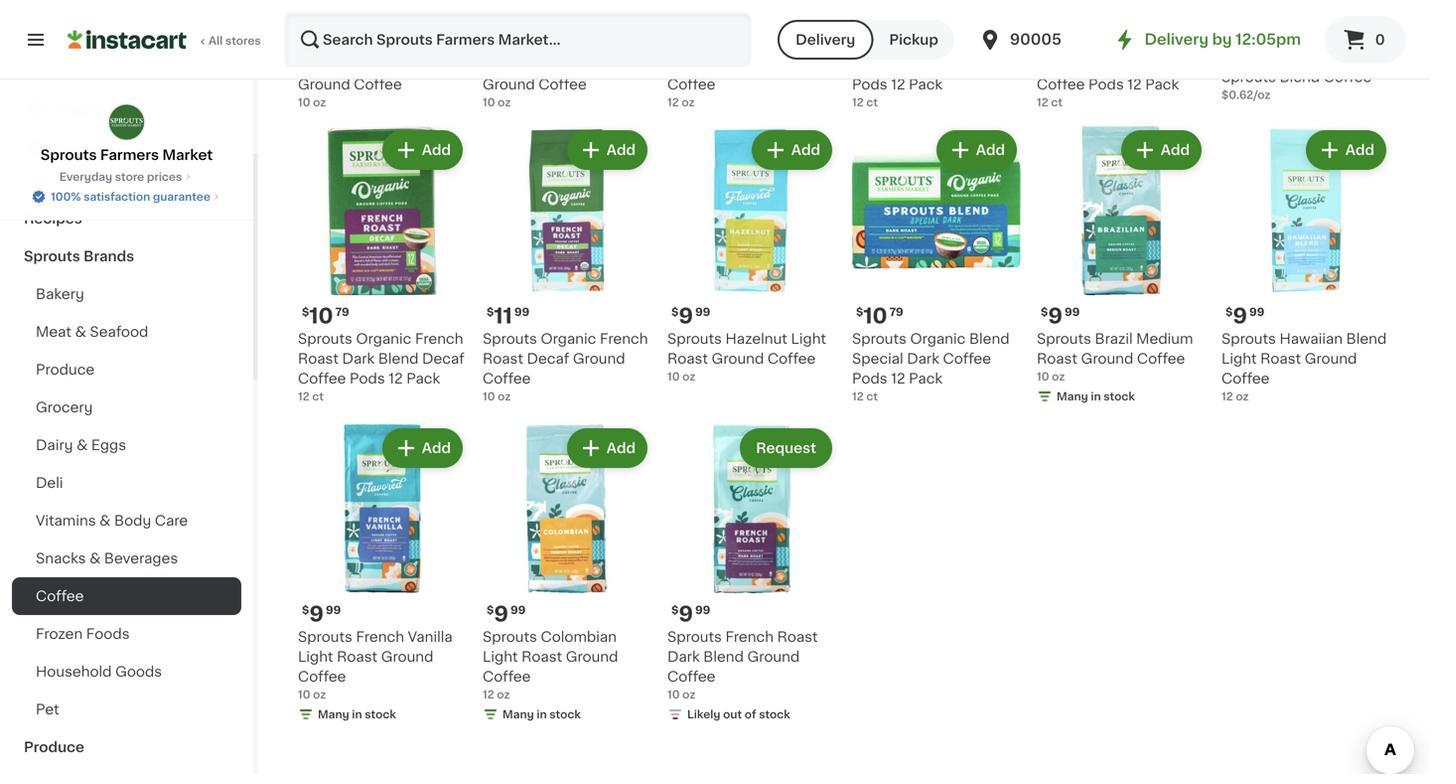 Task type: locate. For each thing, give the bounding box(es) containing it.
1 horizontal spatial delivery
[[1145, 32, 1209, 47]]

sprouts inside sprouts organic french roast decaf ground coffee 10 oz
[[483, 332, 537, 346]]

$ 9 99 up sprouts costa rican blend medium roast ground coffee 10 oz
[[487, 11, 526, 32]]

add button for sprouts hazelnut light roast ground coffee
[[754, 132, 831, 168]]

9 up sprouts hawaiian blend light roast ground coffee 12 oz
[[1233, 306, 1248, 326]]

brands
[[84, 249, 134, 263]]

$
[[302, 12, 309, 23], [487, 12, 494, 23], [672, 12, 679, 23], [857, 12, 864, 23], [302, 307, 309, 317], [487, 307, 494, 317], [672, 307, 679, 317], [857, 307, 864, 317], [1041, 307, 1049, 317], [1226, 307, 1233, 317], [302, 605, 309, 616], [487, 605, 494, 616], [672, 605, 679, 616]]

french inside sprouts french vanilla light roast ground coffee 10 oz
[[356, 630, 404, 644]]

dark for sprouts organic french roast dark blend ground coffee
[[342, 58, 375, 72]]

9 up the sprouts colombian light roast ground coffee 12 oz
[[494, 604, 509, 625]]

by
[[1213, 32, 1233, 47]]

produce for bakery
[[36, 363, 95, 377]]

blend inside 10 sprouts organic french roast dark blend coffee pods 12 pack 12 ct
[[1118, 58, 1158, 72]]

$ up sprouts costa rican blend medium roast ground coffee 10 oz
[[487, 12, 494, 23]]

blend
[[796, 38, 836, 52], [378, 58, 419, 72], [483, 58, 523, 72], [913, 58, 953, 72], [1118, 58, 1158, 72], [1280, 70, 1321, 84], [970, 332, 1010, 346], [1347, 332, 1387, 346], [378, 352, 419, 366], [704, 650, 744, 664]]

pack
[[909, 78, 943, 91], [1146, 78, 1180, 91], [407, 372, 440, 386], [909, 372, 943, 386]]

all stores
[[209, 35, 261, 46]]

dark inside sprouts organic french roast dark blend ground coffee 10 oz
[[342, 58, 375, 72]]

9 up sprouts french vanilla light roast ground coffee 10 oz
[[309, 604, 324, 625]]

sprouts for sprouts colombian light roast ground coffee 12 oz
[[483, 630, 537, 644]]

ground
[[751, 58, 803, 72], [298, 78, 350, 91], [483, 78, 535, 91], [573, 352, 626, 366], [712, 352, 764, 366], [1082, 352, 1134, 366], [1305, 352, 1358, 366], [381, 650, 434, 664], [566, 650, 618, 664], [748, 650, 800, 664]]

sprouts for sprouts organic medium blend coffee pods 12 pack 12 ct
[[853, 38, 907, 52]]

$ up sprouts organic french roast decaf ground coffee 10 oz
[[487, 307, 494, 317]]

dark
[[342, 58, 375, 72], [1082, 58, 1114, 72], [342, 352, 375, 366], [907, 352, 940, 366], [668, 650, 700, 664]]

$ up 'sprouts french roast dark blend ground coffee 10 oz'
[[672, 605, 679, 616]]

meat & seafood
[[36, 325, 148, 339]]

$ for sprouts french vanilla light roast ground coffee
[[302, 605, 309, 616]]

light
[[668, 58, 703, 72], [791, 332, 827, 346], [1222, 352, 1258, 366], [298, 650, 333, 664], [483, 650, 518, 664]]

in
[[1091, 391, 1102, 402], [352, 709, 362, 720], [537, 709, 547, 720]]

organic inside sprouts organic medium blend coffee pods 12 pack 12 ct
[[911, 38, 966, 52]]

produce
[[36, 363, 95, 377], [24, 740, 84, 754]]

sprouts for sprouts organic french roast dark blend ground coffee 10 oz
[[298, 38, 353, 52]]

snacks & beverages
[[36, 551, 178, 565]]

medium inside the sprouts brazil medium roast ground coffee 10 oz
[[1137, 332, 1194, 346]]

blend inside sprouts organic french roast dark blend decaf coffee pods 12 pack 12 ct
[[378, 352, 419, 366]]

$ 9 99 up sprouts breakfast blend light roast ground coffee 12 oz
[[672, 11, 711, 32]]

99 for sprouts breakfast blend light roast ground coffee
[[696, 12, 711, 23]]

$ 9 99 up sprouts hawaiian blend light roast ground coffee 12 oz
[[1226, 306, 1265, 326]]

many in stock for 10
[[1057, 391, 1136, 402]]

organic inside 10 sprouts organic french roast dark blend coffee pods 12 pack 12 ct
[[1095, 38, 1151, 52]]

99 for sprouts french roast dark blend ground coffee
[[696, 605, 711, 616]]

sprouts inside sprouts organic french roast dark blend ground coffee 10 oz
[[298, 38, 353, 52]]

organic inside sprouts organic french roast decaf ground coffee 10 oz
[[541, 332, 597, 346]]

$ 9 99 for sprouts breakfast blend light roast ground coffee
[[672, 11, 711, 32]]

sprouts organic  blend special dark coffee pods 12 pack 12 ct
[[853, 332, 1010, 402]]

roast inside the sprouts colombian light roast ground coffee 12 oz
[[522, 650, 563, 664]]

many for 10
[[1057, 391, 1089, 402]]

sprouts hazelnut light roast ground coffee 10 oz
[[668, 332, 827, 382]]

1 vertical spatial $ 11 99
[[487, 306, 530, 326]]

$ up the sprouts hazelnut light roast ground coffee 10 oz
[[672, 307, 679, 317]]

add inside product 'group'
[[607, 143, 636, 157]]

9 for sprouts hawaiian blend light roast ground coffee
[[1233, 306, 1248, 326]]

99 up sprouts organic french roast decaf ground coffee 10 oz
[[515, 307, 530, 317]]

0 horizontal spatial decaf
[[422, 352, 465, 366]]

99 up sprouts breakfast blend light roast ground coffee 12 oz
[[696, 12, 711, 23]]

0 vertical spatial 11
[[309, 11, 328, 32]]

coffee inside 'sprouts french roast dark blend ground coffee 10 oz'
[[668, 670, 716, 684]]

12
[[892, 78, 906, 91], [1128, 78, 1142, 91], [668, 97, 679, 108], [853, 97, 864, 108], [1037, 97, 1049, 108], [389, 372, 403, 386], [892, 372, 906, 386], [298, 391, 310, 402], [853, 391, 864, 402], [1222, 391, 1234, 402], [483, 689, 495, 700]]

produce up 'grocery'
[[36, 363, 95, 377]]

$ up special
[[857, 307, 864, 317]]

pods inside sprouts organic french roast dark blend decaf coffee pods 12 pack 12 ct
[[350, 372, 385, 386]]

vitamins & body care link
[[12, 502, 241, 540]]

dairy
[[36, 438, 73, 452]]

0 vertical spatial produce link
[[12, 351, 241, 389]]

2 horizontal spatial in
[[1091, 391, 1102, 402]]

1 horizontal spatial many
[[503, 709, 534, 720]]

medium inside sprouts costa rican blend medium roast ground coffee 10 oz
[[527, 58, 584, 72]]

$ 9 99 for sprouts french vanilla light roast ground coffee
[[302, 604, 341, 625]]

9 for sprouts costa rican blend medium roast ground coffee
[[494, 11, 509, 32]]

$ 11 99 for sprouts organic french roast decaf ground coffee
[[487, 306, 530, 326]]

&
[[75, 325, 86, 339], [77, 438, 88, 452], [100, 514, 111, 528], [90, 551, 101, 565]]

$ 10 79 up pickup
[[857, 11, 904, 32]]

$ for sprouts hawaiian blend light roast ground coffee
[[1226, 307, 1233, 317]]

& left eggs
[[77, 438, 88, 452]]

99 up sprouts hawaiian blend light roast ground coffee 12 oz
[[1250, 307, 1265, 317]]

coffee
[[957, 58, 1005, 72], [1324, 70, 1372, 84], [354, 78, 402, 91], [539, 78, 587, 91], [668, 78, 716, 91], [1037, 78, 1086, 91], [768, 352, 816, 366], [943, 352, 992, 366], [1138, 352, 1186, 366], [298, 372, 346, 386], [483, 372, 531, 386], [1222, 372, 1270, 386], [36, 589, 84, 603], [298, 670, 346, 684], [483, 670, 531, 684], [668, 670, 716, 684]]

$ 11 99 inside product 'group'
[[487, 306, 530, 326]]

in for 12
[[537, 709, 547, 720]]

coffee inside sprouts breakfast blend light roast ground coffee 12 oz
[[668, 78, 716, 91]]

oz inside sprouts organic french roast dark blend ground coffee 10 oz
[[313, 97, 326, 108]]

light inside sprouts breakfast blend light roast ground coffee 12 oz
[[668, 58, 703, 72]]

$ 9 99 up 'sprouts french roast dark blend ground coffee 10 oz'
[[672, 604, 711, 625]]

medium down 'costa'
[[527, 58, 584, 72]]

9
[[494, 11, 509, 32], [679, 11, 694, 32], [1233, 11, 1248, 32], [679, 306, 694, 326], [1049, 306, 1063, 326], [1233, 306, 1248, 326], [309, 604, 324, 625], [494, 604, 509, 625], [679, 604, 694, 625]]

stock
[[1104, 391, 1136, 402], [365, 709, 396, 720], [550, 709, 581, 720], [759, 709, 791, 720]]

satisfaction
[[84, 191, 150, 202]]

medium down pickup
[[853, 58, 909, 72]]

organic for sprouts organic  blend special dark coffee pods 12 pack
[[911, 332, 966, 346]]

79
[[890, 12, 904, 23], [335, 307, 349, 317], [890, 307, 904, 317]]

sprouts inside 'sprouts french roast dark blend ground coffee 10 oz'
[[668, 630, 722, 644]]

roast inside 'sprouts french roast dark blend ground coffee 10 oz'
[[778, 630, 818, 644]]

$ up sprouts organic french roast dark blend decaf coffee pods 12 pack 12 ct
[[302, 307, 309, 317]]

& left body
[[100, 514, 111, 528]]

medium right brazil
[[1137, 332, 1194, 346]]

0 horizontal spatial $ 11 99
[[302, 11, 345, 32]]

snacks & beverages link
[[12, 540, 241, 577]]

in down the sprouts colombian light roast ground coffee 12 oz
[[537, 709, 547, 720]]

$ 9 99 up the sprouts hazelnut light roast ground coffee 10 oz
[[672, 306, 711, 326]]

99 for sprouts organic french roast dark blend ground coffee
[[330, 12, 345, 23]]

sprouts inside sprouts french vanilla light roast ground coffee 10 oz
[[298, 630, 353, 644]]

$ for sprouts organic  blend special dark coffee pods 12 pack
[[857, 307, 864, 317]]

1 vertical spatial 11
[[494, 306, 513, 326]]

bakery
[[36, 287, 84, 301]]

1 horizontal spatial 11
[[494, 306, 513, 326]]

frozen
[[36, 627, 83, 641]]

delivery right breakfast
[[796, 33, 856, 47]]

Search field
[[286, 14, 750, 66]]

99 up sprouts organic french roast dark blend ground coffee 10 oz
[[330, 12, 345, 23]]

11 up sprouts organic french roast dark blend ground coffee 10 oz
[[309, 11, 328, 32]]

90005 button
[[979, 12, 1098, 68]]

delivery left by
[[1145, 32, 1209, 47]]

ct
[[867, 97, 878, 108], [1052, 97, 1063, 108], [312, 391, 324, 402], [867, 391, 878, 402]]

99 up the sprouts brazil medium roast ground coffee 10 oz
[[1065, 307, 1080, 317]]

many for 12
[[503, 709, 534, 720]]

add for sprouts organic  blend special dark coffee pods 12 pack
[[977, 143, 1006, 157]]

$ 9 99 up sprouts french vanilla light roast ground coffee 10 oz
[[302, 604, 341, 625]]

$ 10 79 for sprouts organic  blend special dark coffee pods 12 pack
[[857, 306, 904, 326]]

oz inside the sprouts colombian light roast ground coffee 12 oz
[[497, 689, 510, 700]]

dark inside sprouts organic french roast dark blend decaf coffee pods 12 pack 12 ct
[[342, 352, 375, 366]]

$ up sprouts breakfast blend light roast ground coffee 12 oz
[[672, 12, 679, 23]]

product group
[[298, 126, 467, 404], [483, 126, 652, 404], [668, 126, 837, 385], [853, 126, 1021, 404], [1037, 126, 1206, 408], [1222, 126, 1391, 404], [298, 424, 467, 726], [483, 424, 652, 726], [668, 424, 837, 726]]

0 horizontal spatial medium
[[527, 58, 584, 72]]

0 horizontal spatial in
[[352, 709, 362, 720]]

$ 11 99 for sprouts organic french roast dark blend ground coffee
[[302, 11, 345, 32]]

99 up the sprouts colombian light roast ground coffee 12 oz
[[511, 605, 526, 616]]

sprouts organic french roast decaf ground coffee 10 oz
[[483, 332, 648, 402]]

in down the sprouts brazil medium roast ground coffee 10 oz
[[1091, 391, 1102, 402]]

$ 9 99 up the sprouts colombian light roast ground coffee 12 oz
[[487, 604, 526, 625]]

& for dairy
[[77, 438, 88, 452]]

99 up sprouts french vanilla light roast ground coffee 10 oz
[[326, 605, 341, 616]]

sprouts inside sprouts breakfast blend light roast ground coffee 12 oz
[[668, 38, 722, 52]]

1 horizontal spatial $ 11 99
[[487, 306, 530, 326]]

organic for sprouts organic french roast decaf ground coffee
[[541, 332, 597, 346]]

9 up 'sprouts french roast dark blend ground coffee 10 oz'
[[679, 604, 694, 625]]

& right meat
[[75, 325, 86, 339]]

light inside sprouts french vanilla light roast ground coffee 10 oz
[[298, 650, 333, 664]]

$ 9 99 for sprouts colombian light roast ground coffee
[[487, 604, 526, 625]]

stock for coffee
[[365, 709, 396, 720]]

sprouts inside sprouts organic  blend special dark coffee pods 12 pack 12 ct
[[853, 332, 907, 346]]

$ 11 99 up sprouts organic french roast dark blend ground coffee 10 oz
[[302, 11, 345, 32]]

9 $13.99 sprouts organic decaf sprouts blend coffee $0.62/oz
[[1222, 11, 1382, 100]]

oz inside sprouts costa rican blend medium roast ground coffee 10 oz
[[498, 97, 511, 108]]

$ 10 79 for sprouts organic french roast dark blend decaf coffee pods 12 pack
[[302, 306, 349, 326]]

2 horizontal spatial decaf
[[1339, 50, 1382, 64]]

eggs
[[91, 438, 126, 452]]

roast inside the sprouts brazil medium roast ground coffee 10 oz
[[1037, 352, 1078, 366]]

produce link down "household goods" link
[[12, 728, 241, 766]]

delivery for delivery
[[796, 33, 856, 47]]

$ 9 99
[[487, 11, 526, 32], [672, 11, 711, 32], [672, 306, 711, 326], [1041, 306, 1080, 326], [1226, 306, 1265, 326], [302, 604, 341, 625], [487, 604, 526, 625], [672, 604, 711, 625]]

11 for sprouts organic french roast decaf ground coffee
[[494, 306, 513, 326]]

11
[[309, 11, 328, 32], [494, 306, 513, 326]]

1 horizontal spatial in
[[537, 709, 547, 720]]

coffee inside sprouts costa rican blend medium roast ground coffee 10 oz
[[539, 78, 587, 91]]

sprouts colombian light roast ground coffee 12 oz
[[483, 630, 618, 700]]

$ up sprouts french vanilla light roast ground coffee 10 oz
[[302, 605, 309, 616]]

everyday store prices
[[59, 171, 182, 182]]

grocery link
[[12, 389, 241, 426]]

oz inside 'sprouts french roast dark blend ground coffee 10 oz'
[[683, 689, 696, 700]]

1 produce link from the top
[[12, 351, 241, 389]]

add button for sprouts brazil medium roast ground coffee
[[1124, 132, 1200, 168]]

it
[[87, 101, 97, 115]]

add for sprouts hazelnut light roast ground coffee
[[792, 143, 821, 157]]

9 for sprouts brazil medium roast ground coffee
[[1049, 306, 1063, 326]]

stock down sprouts french vanilla light roast ground coffee 10 oz
[[365, 709, 396, 720]]

$ for sprouts organic french roast dark blend decaf coffee pods 12 pack
[[302, 307, 309, 317]]

oz inside the sprouts hazelnut light roast ground coffee 10 oz
[[683, 371, 696, 382]]

sprouts organic medium blend coffee pods 12 pack 12 ct
[[853, 38, 1005, 108]]

1 vertical spatial produce
[[24, 740, 84, 754]]

produce down "pet"
[[24, 740, 84, 754]]

$ for sprouts costa rican blend medium roast ground coffee
[[487, 12, 494, 23]]

12 inside the sprouts colombian light roast ground coffee 12 oz
[[483, 689, 495, 700]]

organic inside the "9 $13.99 sprouts organic decaf sprouts blend coffee $0.62/oz"
[[1280, 50, 1336, 64]]

pack inside sprouts organic french roast dark blend decaf coffee pods 12 pack 12 ct
[[407, 372, 440, 386]]

99 up the sprouts hazelnut light roast ground coffee 10 oz
[[696, 307, 711, 317]]

add button for sprouts hawaiian blend light roast ground coffee
[[1308, 132, 1385, 168]]

sprouts inside sprouts costa rican blend medium roast ground coffee 10 oz
[[483, 38, 537, 52]]

service type group
[[778, 20, 955, 60]]

household goods link
[[12, 653, 241, 691]]

delivery inside button
[[796, 33, 856, 47]]

9 up the sprouts brazil medium roast ground coffee 10 oz
[[1049, 306, 1063, 326]]

stock for 12
[[550, 709, 581, 720]]

many in stock down the sprouts brazil medium roast ground coffee 10 oz
[[1057, 391, 1136, 402]]

ground inside sprouts breakfast blend light roast ground coffee 12 oz
[[751, 58, 803, 72]]

ground inside sprouts organic french roast decaf ground coffee 10 oz
[[573, 352, 626, 366]]

produce link down seafood
[[12, 351, 241, 389]]

$ for sprouts breakfast blend light roast ground coffee
[[672, 12, 679, 23]]

blend inside sprouts hawaiian blend light roast ground coffee 12 oz
[[1347, 332, 1387, 346]]

$ for sprouts organic medium blend coffee pods 12 pack
[[857, 12, 864, 23]]

$ 10 79 up sprouts organic french roast dark blend decaf coffee pods 12 pack 12 ct
[[302, 306, 349, 326]]

1 vertical spatial produce link
[[12, 728, 241, 766]]

0 horizontal spatial delivery
[[796, 33, 856, 47]]

$ inside product 'group'
[[487, 307, 494, 317]]

many down the sprouts colombian light roast ground coffee 12 oz
[[503, 709, 534, 720]]

produce for recipes
[[24, 740, 84, 754]]

stock down the sprouts colombian light roast ground coffee 12 oz
[[550, 709, 581, 720]]

0 horizontal spatial many in stock
[[318, 709, 396, 720]]

9 for sprouts french roast dark blend ground coffee
[[679, 604, 694, 625]]

costa
[[541, 38, 583, 52]]

9 up sprouts costa rican blend medium roast ground coffee 10 oz
[[494, 11, 509, 32]]

$ up sprouts organic french roast dark blend ground coffee 10 oz
[[302, 12, 309, 23]]

in down sprouts french vanilla light roast ground coffee 10 oz
[[352, 709, 362, 720]]

$ up the sprouts brazil medium roast ground coffee 10 oz
[[1041, 307, 1049, 317]]

pods inside 10 sprouts organic french roast dark blend coffee pods 12 pack 12 ct
[[1089, 78, 1125, 91]]

99
[[330, 12, 345, 23], [511, 12, 526, 23], [696, 12, 711, 23], [515, 307, 530, 317], [696, 307, 711, 317], [1065, 307, 1080, 317], [1250, 307, 1265, 317], [326, 605, 341, 616], [511, 605, 526, 616], [696, 605, 711, 616]]

sprouts farmers market
[[41, 148, 213, 162]]

$ left pickup button at the top of the page
[[857, 12, 864, 23]]

sprouts farmers market logo image
[[108, 103, 146, 141]]

1 horizontal spatial decaf
[[527, 352, 570, 366]]

0 button
[[1326, 16, 1407, 64]]

french inside sprouts organic french roast dark blend decaf coffee pods 12 pack 12 ct
[[415, 332, 464, 346]]

0 vertical spatial $ 11 99
[[302, 11, 345, 32]]

organic inside sprouts organic  blend special dark coffee pods 12 pack 12 ct
[[911, 332, 966, 346]]

pet link
[[12, 691, 241, 728]]

oz
[[313, 97, 326, 108], [498, 97, 511, 108], [682, 97, 695, 108], [683, 371, 696, 382], [1052, 371, 1066, 382], [498, 391, 511, 402], [1236, 391, 1250, 402], [313, 689, 326, 700], [497, 689, 510, 700], [683, 689, 696, 700]]

& for vitamins
[[100, 514, 111, 528]]

light for hawaiian
[[1222, 352, 1258, 366]]

add for sprouts brazil medium roast ground coffee
[[1161, 143, 1190, 157]]

roast inside sprouts french vanilla light roast ground coffee 10 oz
[[337, 650, 378, 664]]

& right snacks on the left bottom
[[90, 551, 101, 565]]

organic inside sprouts organic french roast dark blend ground coffee 10 oz
[[356, 38, 412, 52]]

2 horizontal spatial medium
[[1137, 332, 1194, 346]]

add button for sprouts organic french roast dark blend decaf coffee pods 12 pack
[[384, 132, 461, 168]]

ground inside 'sprouts french roast dark blend ground coffee 10 oz'
[[748, 650, 800, 664]]

1 horizontal spatial many in stock
[[503, 709, 581, 720]]

decaf
[[1339, 50, 1382, 64], [422, 352, 465, 366], [527, 352, 570, 366]]

11 for sprouts organic french roast dark blend ground coffee
[[309, 11, 328, 32]]

79 up sprouts organic french roast dark blend decaf coffee pods 12 pack 12 ct
[[335, 307, 349, 317]]

2 horizontal spatial many in stock
[[1057, 391, 1136, 402]]

sprouts for sprouts french vanilla light roast ground coffee 10 oz
[[298, 630, 353, 644]]

99 up sprouts costa rican blend medium roast ground coffee 10 oz
[[511, 12, 526, 23]]

produce link for recipes
[[12, 728, 241, 766]]

sprouts
[[298, 38, 353, 52], [483, 38, 537, 52], [668, 38, 722, 52], [853, 38, 907, 52], [1037, 38, 1092, 52], [1222, 50, 1277, 64], [1222, 70, 1277, 84], [41, 148, 97, 162], [24, 249, 80, 263], [298, 332, 353, 346], [483, 332, 537, 346], [668, 332, 722, 346], [853, 332, 907, 346], [1037, 332, 1092, 346], [1222, 332, 1277, 346], [298, 630, 353, 644], [483, 630, 537, 644], [668, 630, 722, 644]]

1 horizontal spatial medium
[[853, 58, 909, 72]]

79 up pickup
[[890, 12, 904, 23]]

decaf for 11
[[527, 352, 570, 366]]

sprouts hawaiian blend light roast ground coffee 12 oz
[[1222, 332, 1387, 402]]

add for sprouts organic french roast dark blend decaf coffee pods 12 pack
[[422, 143, 451, 157]]

coffee inside the sprouts brazil medium roast ground coffee 10 oz
[[1138, 352, 1186, 366]]

10 inside sprouts french vanilla light roast ground coffee 10 oz
[[298, 689, 311, 700]]

in for 10
[[1091, 391, 1102, 402]]

many down the sprouts brazil medium roast ground coffee 10 oz
[[1057, 391, 1089, 402]]

many in stock
[[1057, 391, 1136, 402], [318, 709, 396, 720], [503, 709, 581, 720]]

$ up sprouts hawaiian blend light roast ground coffee 12 oz
[[1226, 307, 1233, 317]]

light inside sprouts hawaiian blend light roast ground coffee 12 oz
[[1222, 352, 1258, 366]]

add button
[[384, 132, 461, 168], [569, 132, 646, 168], [754, 132, 831, 168], [939, 132, 1016, 168], [1124, 132, 1200, 168], [1308, 132, 1385, 168], [384, 430, 461, 466], [569, 430, 646, 466]]

decaf inside sprouts organic french roast decaf ground coffee 10 oz
[[527, 352, 570, 366]]

add
[[422, 143, 451, 157], [607, 143, 636, 157], [792, 143, 821, 157], [977, 143, 1006, 157], [1161, 143, 1190, 157], [1346, 143, 1375, 157], [422, 441, 451, 455], [607, 441, 636, 455]]

11 up sprouts organic french roast decaf ground coffee 10 oz
[[494, 306, 513, 326]]

stock down the sprouts brazil medium roast ground coffee 10 oz
[[1104, 391, 1136, 402]]

9 for sprouts breakfast blend light roast ground coffee
[[679, 11, 694, 32]]

$ 10 79 up special
[[857, 306, 904, 326]]

79 up special
[[890, 307, 904, 317]]

store
[[115, 171, 144, 182]]

decaf for $13.99
[[1339, 50, 1382, 64]]

roast inside sprouts breakfast blend light roast ground coffee 12 oz
[[707, 58, 747, 72]]

0 vertical spatial produce
[[36, 363, 95, 377]]

buy it again
[[56, 101, 140, 115]]

None search field
[[284, 12, 752, 68]]

0 horizontal spatial 11
[[309, 11, 328, 32]]

2 horizontal spatial many
[[1057, 391, 1089, 402]]

produce link
[[12, 351, 241, 389], [12, 728, 241, 766]]

sprouts inside sprouts organic french roast dark blend decaf coffee pods 12 pack 12 ct
[[298, 332, 353, 346]]

$ 11 99
[[302, 11, 345, 32], [487, 306, 530, 326]]

add for sprouts colombian light roast ground coffee
[[607, 441, 636, 455]]

many in stock down sprouts french vanilla light roast ground coffee 10 oz
[[318, 709, 396, 720]]

oz inside sprouts breakfast blend light roast ground coffee 12 oz
[[682, 97, 695, 108]]

many
[[1057, 391, 1089, 402], [318, 709, 349, 720], [503, 709, 534, 720]]

$ up the sprouts colombian light roast ground coffee 12 oz
[[487, 605, 494, 616]]

100% satisfaction guarantee button
[[31, 185, 222, 205]]

delivery inside delivery by 12:05pm link
[[1145, 32, 1209, 47]]

dark for sprouts organic french roast dark blend decaf coffee pods 12 pack
[[342, 352, 375, 366]]

delivery by 12:05pm
[[1145, 32, 1302, 47]]

12:05pm
[[1236, 32, 1302, 47]]

2 produce link from the top
[[12, 728, 241, 766]]

sprouts for sprouts hawaiian blend light roast ground coffee 12 oz
[[1222, 332, 1277, 346]]

add button for sprouts organic french roast decaf ground coffee
[[569, 132, 646, 168]]

0 horizontal spatial many
[[318, 709, 349, 720]]

many in stock for coffee
[[318, 709, 396, 720]]

vitamins
[[36, 514, 96, 528]]

$ 11 99 up sprouts organic french roast decaf ground coffee 10 oz
[[487, 306, 530, 326]]

many in stock down the sprouts colombian light roast ground coffee 12 oz
[[503, 709, 581, 720]]

sprouts inside sprouts organic medium blend coffee pods 12 pack 12 ct
[[853, 38, 907, 52]]

99 up 'sprouts french roast dark blend ground coffee 10 oz'
[[696, 605, 711, 616]]

stock for 10
[[1104, 391, 1136, 402]]

$ 9 99 for sprouts french roast dark blend ground coffee
[[672, 604, 711, 625]]

9 right by
[[1233, 11, 1248, 32]]

sprouts inside the sprouts brazil medium roast ground coffee 10 oz
[[1037, 332, 1092, 346]]

sprouts inside the sprouts colombian light roast ground coffee 12 oz
[[483, 630, 537, 644]]

$ 10 79 for sprouts organic medium blend coffee pods 12 pack
[[857, 11, 904, 32]]

9 up sprouts breakfast blend light roast ground coffee 12 oz
[[679, 11, 694, 32]]

ground inside sprouts organic french roast dark blend ground coffee 10 oz
[[298, 78, 350, 91]]

pack inside 10 sprouts organic french roast dark blend coffee pods 12 pack 12 ct
[[1146, 78, 1180, 91]]

request button
[[742, 430, 831, 466]]

$ 9 99 up the sprouts brazil medium roast ground coffee 10 oz
[[1041, 306, 1080, 326]]

colombian
[[541, 630, 617, 644]]

french inside 'sprouts french roast dark blend ground coffee 10 oz'
[[726, 630, 774, 644]]

special
[[853, 352, 904, 366]]

many down sprouts french vanilla light roast ground coffee 10 oz
[[318, 709, 349, 720]]

decaf inside the "9 $13.99 sprouts organic decaf sprouts blend coffee $0.62/oz"
[[1339, 50, 1382, 64]]

9 up the sprouts hazelnut light roast ground coffee 10 oz
[[679, 306, 694, 326]]



Task type: vqa. For each thing, say whether or not it's contained in the screenshot.


Task type: describe. For each thing, give the bounding box(es) containing it.
dark inside 'sprouts french roast dark blend ground coffee 10 oz'
[[668, 650, 700, 664]]

light inside the sprouts colombian light roast ground coffee 12 oz
[[483, 650, 518, 664]]

sprouts for sprouts organic french roast dark blend decaf coffee pods 12 pack 12 ct
[[298, 332, 353, 346]]

ground inside the sprouts brazil medium roast ground coffee 10 oz
[[1082, 352, 1134, 366]]

household
[[36, 665, 112, 679]]

$ for sprouts organic french roast dark blend ground coffee
[[302, 12, 309, 23]]

12 inside sprouts hawaiian blend light roast ground coffee 12 oz
[[1222, 391, 1234, 402]]

99 for sprouts french vanilla light roast ground coffee
[[326, 605, 341, 616]]

oz inside sprouts french vanilla light roast ground coffee 10 oz
[[313, 689, 326, 700]]

lists
[[56, 141, 90, 155]]

10 inside sprouts costa rican blend medium roast ground coffee 10 oz
[[483, 97, 495, 108]]

pods inside sprouts organic medium blend coffee pods 12 pack 12 ct
[[853, 78, 888, 91]]

instacart logo image
[[68, 28, 187, 52]]

coffee link
[[12, 577, 241, 615]]

everyday
[[59, 171, 112, 182]]

delivery for delivery by 12:05pm
[[1145, 32, 1209, 47]]

sprouts french vanilla light roast ground coffee 10 oz
[[298, 630, 453, 700]]

medium for 10
[[1137, 332, 1194, 346]]

sprouts costa rican blend medium roast ground coffee 10 oz
[[483, 38, 628, 108]]

pet
[[36, 703, 59, 716]]

brazil
[[1095, 332, 1133, 346]]

add for sprouts french vanilla light roast ground coffee
[[422, 441, 451, 455]]

$13.99
[[1273, 30, 1319, 44]]

many for coffee
[[318, 709, 349, 720]]

79 for roast
[[335, 307, 349, 317]]

99 for sprouts brazil medium roast ground coffee
[[1065, 307, 1080, 317]]

sprouts for sprouts brands
[[24, 249, 80, 263]]

goods
[[115, 665, 162, 679]]

ct inside 10 sprouts organic french roast dark blend coffee pods 12 pack 12 ct
[[1052, 97, 1063, 108]]

roast inside sprouts costa rican blend medium roast ground coffee 10 oz
[[587, 58, 628, 72]]

sprouts for sprouts brazil medium roast ground coffee 10 oz
[[1037, 332, 1092, 346]]

79 for blend
[[890, 12, 904, 23]]

pickup button
[[874, 20, 955, 60]]

all
[[209, 35, 223, 46]]

ground inside sprouts french vanilla light roast ground coffee 10 oz
[[381, 650, 434, 664]]

all stores link
[[68, 12, 262, 68]]

dark for sprouts organic  blend special dark coffee pods 12 pack
[[907, 352, 940, 366]]

light for french
[[298, 650, 333, 664]]

$ for sprouts french roast dark blend ground coffee
[[672, 605, 679, 616]]

frozen foods
[[36, 627, 130, 641]]

sprouts for sprouts organic  blend special dark coffee pods 12 pack 12 ct
[[853, 332, 907, 346]]

sprouts organic french roast dark blend ground coffee 10 oz
[[298, 38, 464, 108]]

pack inside sprouts organic  blend special dark coffee pods 12 pack 12 ct
[[909, 372, 943, 386]]

roast inside sprouts hawaiian blend light roast ground coffee 12 oz
[[1261, 352, 1302, 366]]

ct inside sprouts organic  blend special dark coffee pods 12 pack 12 ct
[[867, 391, 878, 402]]

body
[[114, 514, 151, 528]]

9 for sprouts french vanilla light roast ground coffee
[[309, 604, 324, 625]]

buy
[[56, 101, 84, 115]]

likely
[[688, 709, 721, 720]]

coffee inside sprouts organic  blend special dark coffee pods 12 pack 12 ct
[[943, 352, 992, 366]]

coffee inside sprouts hawaiian blend light roast ground coffee 12 oz
[[1222, 372, 1270, 386]]

guarantee
[[153, 191, 211, 202]]

pack inside sprouts organic medium blend coffee pods 12 pack 12 ct
[[909, 78, 943, 91]]

grocery
[[36, 400, 93, 414]]

sprouts brazil medium roast ground coffee 10 oz
[[1037, 332, 1194, 382]]

ct inside sprouts organic medium blend coffee pods 12 pack 12 ct
[[867, 97, 878, 108]]

roast inside sprouts organic french roast dark blend ground coffee 10 oz
[[298, 58, 339, 72]]

sprouts french roast dark blend ground coffee 10 oz
[[668, 630, 818, 700]]

hawaiian
[[1280, 332, 1344, 346]]

meat & seafood link
[[12, 313, 241, 351]]

99 for sprouts hawaiian blend light roast ground coffee
[[1250, 307, 1265, 317]]

90005
[[1010, 32, 1062, 47]]

9 for sprouts colombian light roast ground coffee
[[494, 604, 509, 625]]

coffee inside sprouts organic french roast dark blend ground coffee 10 oz
[[354, 78, 402, 91]]

produce link for bakery
[[12, 351, 241, 389]]

sprouts for sprouts farmers market
[[41, 148, 97, 162]]

vitamins & body care
[[36, 514, 188, 528]]

$ for sprouts hazelnut light roast ground coffee
[[672, 307, 679, 317]]

sprouts for sprouts french roast dark blend ground coffee 10 oz
[[668, 630, 722, 644]]

roast inside sprouts organic french roast decaf ground coffee 10 oz
[[483, 352, 524, 366]]

blend inside sprouts organic french roast dark blend ground coffee 10 oz
[[378, 58, 419, 72]]

pods inside sprouts organic  blend special dark coffee pods 12 pack 12 ct
[[853, 372, 888, 386]]

9 for sprouts hazelnut light roast ground coffee
[[679, 306, 694, 326]]

100%
[[51, 191, 81, 202]]

ct inside sprouts organic french roast dark blend decaf coffee pods 12 pack 12 ct
[[312, 391, 324, 402]]

blend inside sprouts organic medium blend coffee pods 12 pack 12 ct
[[913, 58, 953, 72]]

0
[[1376, 33, 1386, 47]]

beverages
[[104, 551, 178, 565]]

light for breakfast
[[668, 58, 703, 72]]

roast inside the sprouts hazelnut light roast ground coffee 10 oz
[[668, 352, 708, 366]]

organic for sprouts organic medium blend coffee pods 12 pack
[[911, 38, 966, 52]]

meat
[[36, 325, 72, 339]]

coffee inside the sprouts hazelnut light roast ground coffee 10 oz
[[768, 352, 816, 366]]

oz inside the sprouts brazil medium roast ground coffee 10 oz
[[1052, 371, 1066, 382]]

pickup
[[890, 33, 939, 47]]

sprouts for sprouts breakfast blend light roast ground coffee 12 oz
[[668, 38, 722, 52]]

many in stock for 12
[[503, 709, 581, 720]]

ground inside the sprouts hazelnut light roast ground coffee 10 oz
[[712, 352, 764, 366]]

9 inside the "9 $13.99 sprouts organic decaf sprouts blend coffee $0.62/oz"
[[1233, 11, 1248, 32]]

10 inside the sprouts hazelnut light roast ground coffee 10 oz
[[668, 371, 680, 382]]

oz inside sprouts hawaiian blend light roast ground coffee 12 oz
[[1236, 391, 1250, 402]]

stores
[[225, 35, 261, 46]]

10 inside the sprouts brazil medium roast ground coffee 10 oz
[[1037, 371, 1050, 382]]

product group containing 11
[[483, 126, 652, 404]]

blend inside the "9 $13.99 sprouts organic decaf sprouts blend coffee $0.62/oz"
[[1280, 70, 1321, 84]]

$0.62/oz
[[1222, 89, 1271, 100]]

breakfast
[[726, 38, 792, 52]]

bakery link
[[12, 275, 241, 313]]

sprouts for sprouts organic french roast decaf ground coffee 10 oz
[[483, 332, 537, 346]]

ground inside sprouts costa rican blend medium roast ground coffee 10 oz
[[483, 78, 535, 91]]

sprouts inside 10 sprouts organic french roast dark blend coffee pods 12 pack 12 ct
[[1037, 38, 1092, 52]]

vanilla
[[408, 630, 453, 644]]

rican
[[586, 38, 625, 52]]

sprouts for sprouts hazelnut light roast ground coffee 10 oz
[[668, 332, 722, 346]]

again
[[100, 101, 140, 115]]

dairy & eggs
[[36, 438, 126, 452]]

sprouts breakfast blend light roast ground coffee 12 oz
[[668, 38, 836, 108]]

10 inside sprouts organic french roast decaf ground coffee 10 oz
[[483, 391, 495, 402]]

coffee inside sprouts organic french roast dark blend decaf coffee pods 12 pack 12 ct
[[298, 372, 346, 386]]

blend inside sprouts breakfast blend light roast ground coffee 12 oz
[[796, 38, 836, 52]]

snacks
[[36, 551, 86, 565]]

market
[[162, 148, 213, 162]]

add button for sprouts colombian light roast ground coffee
[[569, 430, 646, 466]]

sprouts brands
[[24, 249, 134, 263]]

coffee inside sprouts french vanilla light roast ground coffee 10 oz
[[298, 670, 346, 684]]

10 inside 'sprouts french roast dark blend ground coffee 10 oz'
[[668, 689, 680, 700]]

in for coffee
[[352, 709, 362, 720]]

add button for sprouts organic  blend special dark coffee pods 12 pack
[[939, 132, 1016, 168]]

seafood
[[90, 325, 148, 339]]

organic for sprouts organic french roast dark blend ground coffee
[[356, 38, 412, 52]]

roast inside sprouts organic french roast dark blend decaf coffee pods 12 pack 12 ct
[[298, 352, 339, 366]]

everyday store prices link
[[59, 169, 194, 185]]

stock right of
[[759, 709, 791, 720]]

$9.99 per pound original price: $13.99 element
[[1222, 9, 1391, 47]]

coffee inside 10 sprouts organic french roast dark blend coffee pods 12 pack 12 ct
[[1037, 78, 1086, 91]]

deli
[[36, 476, 63, 490]]

dark inside 10 sprouts organic french roast dark blend coffee pods 12 pack 12 ct
[[1082, 58, 1114, 72]]

add for sprouts hawaiian blend light roast ground coffee
[[1346, 143, 1375, 157]]

medium for 12
[[853, 58, 909, 72]]

request
[[756, 441, 817, 455]]

99 for sprouts hazelnut light roast ground coffee
[[696, 307, 711, 317]]

99 for sprouts colombian light roast ground coffee
[[511, 605, 526, 616]]

sprouts organic french roast dark blend decaf coffee pods 12 pack 12 ct
[[298, 332, 465, 402]]

blend inside sprouts organic  blend special dark coffee pods 12 pack 12 ct
[[970, 332, 1010, 346]]

farmers
[[100, 148, 159, 162]]

coffee inside the "9 $13.99 sprouts organic decaf sprouts blend coffee $0.62/oz"
[[1324, 70, 1372, 84]]

french inside 10 sprouts organic french roast dark blend coffee pods 12 pack 12 ct
[[1155, 38, 1203, 52]]

$ 9 99 for sprouts brazil medium roast ground coffee
[[1041, 306, 1080, 326]]

foods
[[86, 627, 130, 641]]

blend inside 'sprouts french roast dark blend ground coffee 10 oz'
[[704, 650, 744, 664]]

& for meat
[[75, 325, 86, 339]]

$ for sprouts organic french roast decaf ground coffee
[[487, 307, 494, 317]]

sprouts brands link
[[12, 237, 241, 275]]

ground inside sprouts hawaiian blend light roast ground coffee 12 oz
[[1305, 352, 1358, 366]]

$ 9 99 for sprouts hazelnut light roast ground coffee
[[672, 306, 711, 326]]

deli link
[[12, 464, 241, 502]]

buy it again link
[[12, 88, 241, 128]]

$ for sprouts brazil medium roast ground coffee
[[1041, 307, 1049, 317]]

french inside sprouts organic french roast decaf ground coffee 10 oz
[[600, 332, 648, 346]]

$ for sprouts colombian light roast ground coffee
[[487, 605, 494, 616]]

recipes link
[[12, 200, 241, 237]]

of
[[745, 709, 757, 720]]

coffee inside sprouts organic french roast decaf ground coffee 10 oz
[[483, 372, 531, 386]]

decaf inside sprouts organic french roast dark blend decaf coffee pods 12 pack 12 ct
[[422, 352, 465, 366]]

prices
[[147, 171, 182, 182]]

out
[[724, 709, 742, 720]]

household goods
[[36, 665, 162, 679]]

coffee inside the sprouts colombian light roast ground coffee 12 oz
[[483, 670, 531, 684]]

sprouts farmers market link
[[41, 103, 213, 165]]

recipes
[[24, 212, 82, 226]]

oz inside sprouts organic french roast decaf ground coffee 10 oz
[[498, 391, 511, 402]]

lists link
[[12, 128, 241, 168]]

$ 9 99 for sprouts costa rican blend medium roast ground coffee
[[487, 11, 526, 32]]

12 inside sprouts breakfast blend light roast ground coffee 12 oz
[[668, 97, 679, 108]]

frozen foods link
[[12, 615, 241, 653]]

dairy & eggs link
[[12, 426, 241, 464]]

add button for sprouts french vanilla light roast ground coffee
[[384, 430, 461, 466]]

delivery button
[[778, 20, 874, 60]]

ground inside the sprouts colombian light roast ground coffee 12 oz
[[566, 650, 618, 664]]

blend inside sprouts costa rican blend medium roast ground coffee 10 oz
[[483, 58, 523, 72]]

add for sprouts organic french roast decaf ground coffee
[[607, 143, 636, 157]]

light inside the sprouts hazelnut light roast ground coffee 10 oz
[[791, 332, 827, 346]]

10 inside sprouts organic french roast dark blend ground coffee 10 oz
[[298, 97, 311, 108]]

organic for sprouts organic french roast dark blend decaf coffee pods 12 pack
[[356, 332, 412, 346]]

french inside sprouts organic french roast dark blend ground coffee 10 oz
[[415, 38, 464, 52]]

likely out of stock
[[688, 709, 791, 720]]

10 sprouts organic french roast dark blend coffee pods 12 pack 12 ct
[[1037, 11, 1203, 108]]

delivery by 12:05pm link
[[1113, 28, 1302, 52]]

& for snacks
[[90, 551, 101, 565]]

$ 9 99 for sprouts hawaiian blend light roast ground coffee
[[1226, 306, 1265, 326]]

100% satisfaction guarantee
[[51, 191, 211, 202]]

sprouts for sprouts costa rican blend medium roast ground coffee 10 oz
[[483, 38, 537, 52]]

99 for sprouts organic french roast decaf ground coffee
[[515, 307, 530, 317]]

coffee inside sprouts organic medium blend coffee pods 12 pack 12 ct
[[957, 58, 1005, 72]]

roast inside 10 sprouts organic french roast dark blend coffee pods 12 pack 12 ct
[[1037, 58, 1078, 72]]

care
[[155, 514, 188, 528]]

10 inside 10 sprouts organic french roast dark blend coffee pods 12 pack 12 ct
[[1049, 11, 1073, 32]]



